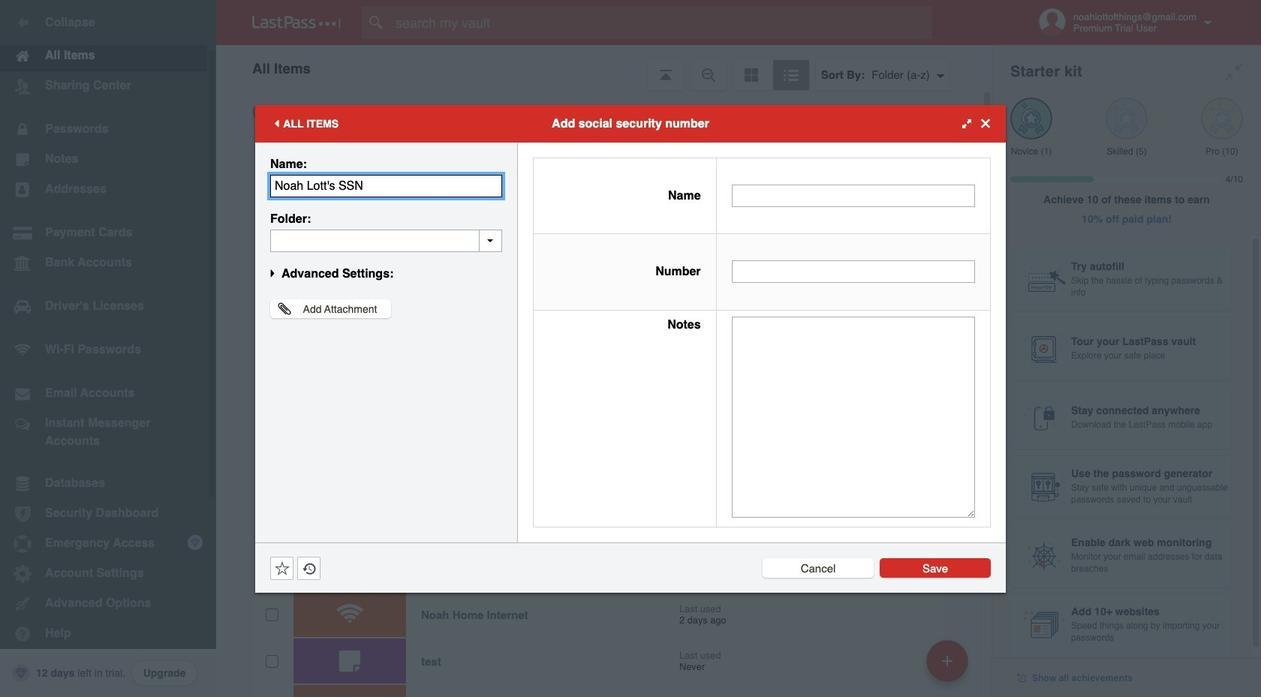 Task type: describe. For each thing, give the bounding box(es) containing it.
new item navigation
[[921, 636, 978, 698]]

new item image
[[942, 656, 953, 666]]

Search search field
[[362, 6, 962, 39]]

lastpass image
[[252, 16, 341, 29]]



Task type: locate. For each thing, give the bounding box(es) containing it.
vault options navigation
[[216, 45, 993, 90]]

dialog
[[255, 105, 1006, 593]]

None text field
[[270, 175, 502, 197], [732, 185, 975, 207], [732, 317, 975, 518], [270, 175, 502, 197], [732, 185, 975, 207], [732, 317, 975, 518]]

search my vault text field
[[362, 6, 962, 39]]

None text field
[[270, 229, 502, 252], [732, 261, 975, 283], [270, 229, 502, 252], [732, 261, 975, 283]]

main navigation navigation
[[0, 0, 216, 698]]



